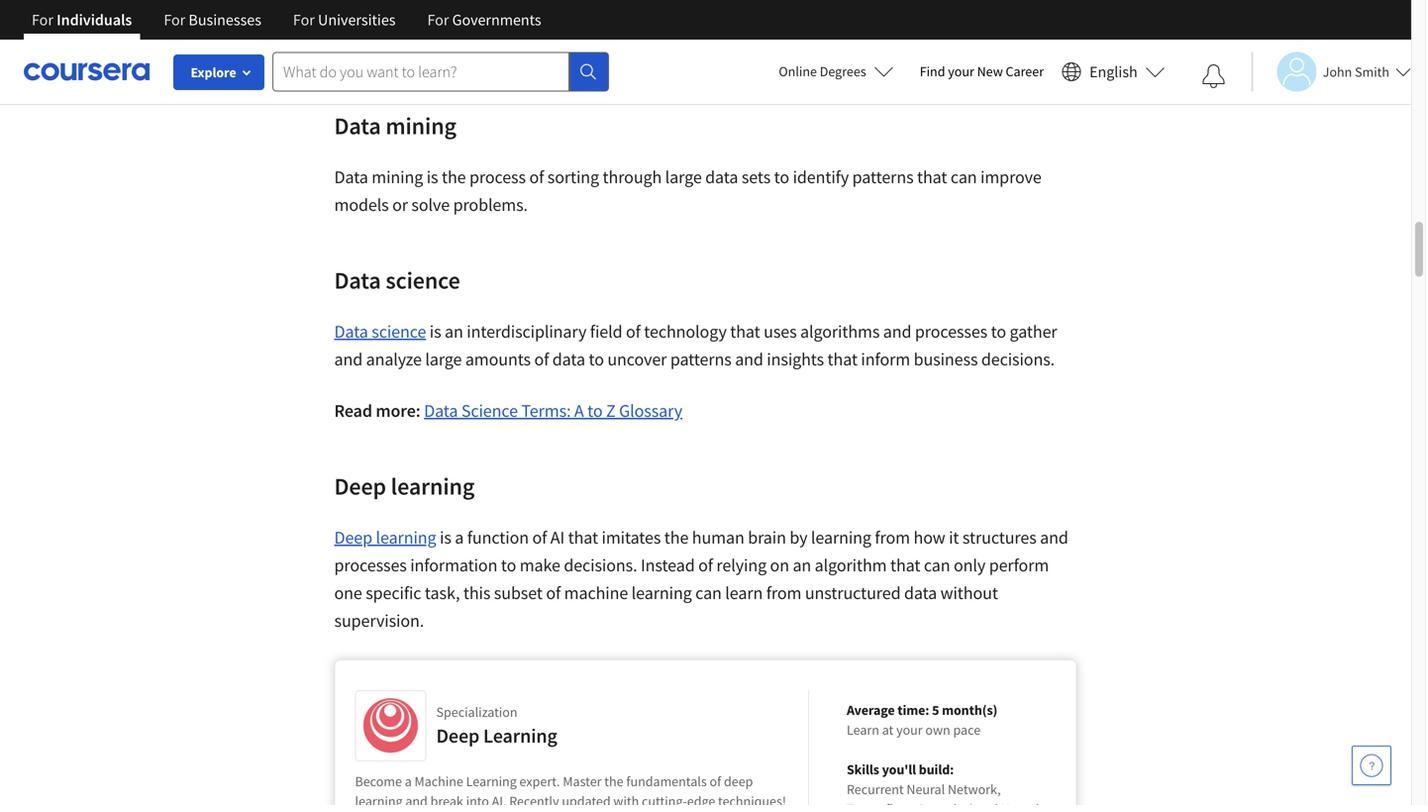 Task type: describe. For each thing, give the bounding box(es) containing it.
for for businesses
[[164, 10, 185, 30]]

to inside , computer vision allows them to automate activities that the human visual system typically performs.
[[377, 39, 392, 61]]

system
[[703, 39, 755, 61]]

patterns inside the is an interdisciplinary field of technology that uses algorithms and processes to gather and analyze large amounts of data to uncover patterns and insights that inform business decisions.
[[671, 348, 732, 371]]

online degrees
[[779, 62, 867, 80]]

and inside is a function of ai that imitates the human brain by learning from how it structures and processes information to make decisions. instead of relying on an algorithm that can only perform one specific task, this subset of machine learning can learn from unstructured data without supervision.
[[1040, 527, 1069, 549]]

for universities
[[293, 10, 396, 30]]

an inside is a function of ai that imitates the human brain by learning from how it structures and processes information to make decisions. instead of relying on an algorithm that can only perform one specific task, this subset of machine learning can learn from unstructured data without supervision.
[[793, 554, 812, 577]]

that right algorithm
[[891, 554, 921, 577]]

analyze
[[366, 348, 422, 371]]

an inside 'computer vision is an interdisciplinary field of science and technology that focuses on how computers can gain understanding from images and videos. for'
[[474, 0, 493, 6]]

inform
[[861, 348, 911, 371]]

computer vision is an interdisciplinary field of science and technology that focuses on how computers can gain understanding from images and videos. for
[[334, 0, 997, 34]]

break
[[431, 793, 464, 805]]

an inside the is an interdisciplinary field of technology that uses algorithms and processes to gather and analyze large amounts of data to uncover patterns and insights that inform business decisions.
[[445, 321, 463, 343]]

on inside is a function of ai that imitates the human brain by learning from how it structures and processes information to make decisions. instead of relying on an algorithm that can only perform one specific task, this subset of machine learning can learn from unstructured data without supervision.
[[770, 554, 790, 577]]

ai
[[551, 527, 565, 549]]

mining for data mining is the process of sorting through large data sets to identify patterns that can improve models or solve problems.
[[372, 166, 423, 188]]

of down make
[[546, 582, 561, 604]]

1 vertical spatial science
[[386, 266, 460, 295]]

can down it
[[924, 554, 951, 577]]

fundamentals
[[627, 773, 707, 791]]

large inside data mining is the process of sorting through large data sets to identify patterns that can improve models or solve problems.
[[665, 166, 702, 188]]

instead
[[641, 554, 695, 577]]

data inside data mining is the process of sorting through large data sets to identify patterns that can improve models or solve problems.
[[334, 166, 368, 188]]

deep learning link
[[334, 527, 436, 549]]

deep
[[724, 773, 753, 791]]

coursera image
[[24, 56, 150, 87]]

improve
[[981, 166, 1042, 188]]

and left 'insights'
[[735, 348, 764, 371]]

computers
[[334, 11, 414, 34]]

data inside is a function of ai that imitates the human brain by learning from how it structures and processes information to make decisions. instead of relying on an algorithm that can only perform one specific task, this subset of machine learning can learn from unstructured data without supervision.
[[905, 582, 937, 604]]

how for on
[[965, 0, 997, 6]]

for inside 'computer vision is an interdisciplinary field of science and technology that focuses on how computers can gain understanding from images and videos. for'
[[775, 11, 799, 34]]

What do you want to learn? text field
[[272, 52, 570, 92]]

gain
[[447, 11, 478, 34]]

expert.
[[520, 773, 560, 791]]

specialization deep learning
[[436, 703, 558, 748]]

videos.
[[719, 11, 772, 34]]

supervision.
[[334, 610, 424, 632]]

technology inside the is an interdisciplinary field of technology that uses algorithms and processes to gather and analyze large amounts of data to uncover patterns and insights that inform business decisions.
[[644, 321, 727, 343]]

computer
[[334, 0, 409, 6]]

for for governments
[[428, 10, 449, 30]]

to left uncover
[[589, 348, 604, 371]]

can inside data mining is the process of sorting through large data sets to identify patterns that can improve models or solve problems.
[[951, 166, 977, 188]]

governments
[[452, 10, 542, 30]]

john smith
[[1323, 63, 1390, 81]]

for businesses
[[164, 10, 261, 30]]

and up visual
[[688, 11, 716, 34]]

find
[[920, 62, 946, 80]]

explore button
[[173, 54, 265, 90]]

new
[[978, 62, 1003, 80]]

human inside is a function of ai that imitates the human brain by learning from how it structures and processes information to make decisions. instead of relying on an algorithm that can only perform one specific task, this subset of machine learning can learn from unstructured data without supervision.
[[692, 527, 745, 549]]

to inside is a function of ai that imitates the human brain by learning from how it structures and processes information to make decisions. instead of relying on an algorithm that can only perform one specific task, this subset of machine learning can learn from unstructured data without supervision.
[[501, 554, 516, 577]]

data science link
[[334, 321, 426, 343]]

interdisciplinary inside 'computer vision is an interdisciplinary field of science and technology that focuses on how computers can gain understanding from images and videos. for'
[[496, 0, 616, 6]]

is inside data mining is the process of sorting through large data sets to identify patterns that can improve models or solve problems.
[[427, 166, 438, 188]]

pace
[[954, 721, 981, 739]]

can inside 'computer vision is an interdisciplinary field of science and technology that focuses on how computers can gain understanding from images and videos. for'
[[417, 11, 443, 34]]

of left relying
[[699, 554, 713, 577]]

businesses
[[189, 10, 261, 30]]

is inside 'computer vision is an interdisciplinary field of science and technology that focuses on how computers can gain understanding from images and videos. for'
[[459, 0, 471, 6]]

by
[[790, 527, 808, 549]]

deep inside the 'specialization deep learning'
[[436, 724, 480, 748]]

make
[[520, 554, 561, 577]]

of right amounts
[[534, 348, 549, 371]]

that right ai
[[568, 527, 598, 549]]

become
[[355, 773, 402, 791]]

through
[[603, 166, 662, 188]]

online degrees button
[[763, 50, 910, 93]]

of inside data mining is the process of sorting through large data sets to identify patterns that can improve models or solve problems.
[[530, 166, 544, 188]]

sorting
[[548, 166, 599, 188]]

perform
[[989, 554, 1049, 577]]

data down them
[[334, 111, 381, 141]]

specialization
[[436, 703, 518, 721]]

, computer vision allows them to automate activities that the human visual system typically performs.
[[334, 11, 1070, 61]]

that down algorithms
[[828, 348, 858, 371]]

models
[[334, 194, 389, 216]]

find your new career link
[[910, 59, 1054, 84]]

interdisciplinary inside the is an interdisciplinary field of technology that uses algorithms and processes to gather and analyze large amounts of data to uncover patterns and insights that inform business decisions.
[[467, 321, 587, 343]]

master
[[563, 773, 602, 791]]

ai.
[[492, 793, 507, 805]]

computer
[[900, 11, 972, 34]]

is an interdisciplinary field of technology that uses algorithms and processes to gather and analyze large amounts of data to uncover patterns and insights that inform business decisions.
[[334, 321, 1059, 371]]

become a machine learning expert. master the fundamentals of deep learning and break into ai. recently updated with cutting-edge techniques!
[[355, 773, 787, 805]]

field inside the is an interdisciplinary field of technology that uses algorithms and processes to gather and analyze large amounts of data to uncover patterns and insights that inform business decisions.
[[590, 321, 623, 343]]

function
[[467, 527, 529, 549]]

business
[[914, 348, 978, 371]]

field inside 'computer vision is an interdisciplinary field of science and technology that focuses on how computers can gain understanding from images and videos. for'
[[619, 0, 652, 6]]

for governments
[[428, 10, 542, 30]]

large inside the is an interdisciplinary field of technology that uses algorithms and processes to gather and analyze large amounts of data to uncover patterns and insights that inform business decisions.
[[425, 348, 462, 371]]

is inside is a function of ai that imitates the human brain by learning from how it structures and processes information to make decisions. instead of relying on an algorithm that can only perform one specific task, this subset of machine learning can learn from unstructured data without supervision.
[[440, 527, 452, 549]]

online
[[779, 62, 817, 80]]

understanding
[[482, 11, 589, 34]]

allows
[[1023, 11, 1070, 34]]

english
[[1090, 62, 1138, 82]]

algorithm
[[815, 554, 887, 577]]

for for universities
[[293, 10, 315, 30]]

specific
[[366, 582, 421, 604]]

a
[[575, 400, 584, 422]]

vision inside , computer vision allows them to automate activities that the human visual system typically performs.
[[976, 11, 1019, 34]]

help center image
[[1360, 754, 1384, 778]]

to inside data mining is the process of sorting through large data sets to identify patterns that can improve models or solve problems.
[[774, 166, 790, 188]]

uncover
[[608, 348, 667, 371]]

machine
[[415, 773, 464, 791]]

learning inside become a machine learning expert. master the fundamentals of deep learning and break into ai. recently updated with cutting-edge techniques!
[[466, 773, 517, 791]]

a for machine
[[405, 773, 412, 791]]

of left ai
[[533, 527, 547, 549]]

individuals
[[57, 10, 132, 30]]

data mining is the process of sorting through large data sets to identify patterns that can improve models or solve problems.
[[334, 166, 1042, 216]]

more:
[[376, 400, 421, 422]]

data right more:
[[424, 400, 458, 422]]

typically
[[758, 39, 821, 61]]

0 vertical spatial deep
[[334, 472, 386, 501]]

learn
[[726, 582, 763, 604]]

,
[[893, 11, 897, 34]]

glossary
[[619, 400, 683, 422]]

time:
[[898, 701, 930, 719]]

and down data science "link"
[[334, 348, 363, 371]]

banner navigation
[[16, 0, 557, 54]]

gather
[[1010, 321, 1058, 343]]

can left learn
[[696, 582, 722, 604]]

data mining
[[334, 111, 457, 141]]

performs.
[[824, 39, 896, 61]]

imitates
[[602, 527, 661, 549]]



Task type: vqa. For each thing, say whether or not it's contained in the screenshot.
the top holders
no



Task type: locate. For each thing, give the bounding box(es) containing it.
1 vertical spatial a
[[405, 773, 412, 791]]

0 horizontal spatial on
[[770, 554, 790, 577]]

it
[[949, 527, 959, 549]]

learning down the specialization
[[484, 724, 558, 748]]

for
[[32, 10, 53, 30], [164, 10, 185, 30], [293, 10, 315, 30], [428, 10, 449, 30], [775, 11, 799, 34]]

task,
[[425, 582, 460, 604]]

0 vertical spatial interdisciplinary
[[496, 0, 616, 6]]

1 vertical spatial from
[[875, 527, 911, 549]]

patterns
[[853, 166, 914, 188], [671, 348, 732, 371]]

an down by
[[793, 554, 812, 577]]

decisions. inside is a function of ai that imitates the human brain by learning from how it structures and processes information to make decisions. instead of relying on an algorithm that can only perform one specific task, this subset of machine learning can learn from unstructured data without supervision.
[[564, 554, 638, 577]]

data up models
[[334, 166, 368, 188]]

that inside , computer vision allows them to automate activities that the human visual system typically performs.
[[540, 39, 570, 61]]

from up algorithm
[[875, 527, 911, 549]]

processes inside the is an interdisciplinary field of technology that uses algorithms and processes to gather and analyze large amounts of data to uncover patterns and insights that inform business decisions.
[[915, 321, 988, 343]]

relying
[[717, 554, 767, 577]]

average
[[847, 701, 895, 719]]

brain
[[748, 527, 787, 549]]

decisions.
[[982, 348, 1055, 371], [564, 554, 638, 577]]

processes
[[915, 321, 988, 343], [334, 554, 407, 577]]

1 vertical spatial deep
[[334, 527, 373, 549]]

to left z
[[588, 400, 603, 422]]

to
[[377, 39, 392, 61], [774, 166, 790, 188], [991, 321, 1007, 343], [589, 348, 604, 371], [588, 400, 603, 422], [501, 554, 516, 577]]

0 horizontal spatial processes
[[334, 554, 407, 577]]

a inside is a function of ai that imitates the human brain by learning from how it structures and processes information to make decisions. instead of relying on an algorithm that can only perform one specific task, this subset of machine learning can learn from unstructured data without supervision.
[[455, 527, 464, 549]]

decisions. down gather
[[982, 348, 1055, 371]]

a inside become a machine learning expert. master the fundamentals of deep learning and break into ai. recently updated with cutting-edge techniques!
[[405, 773, 412, 791]]

of left sorting
[[530, 166, 544, 188]]

and up the videos.
[[731, 0, 760, 6]]

unstructured
[[805, 582, 901, 604]]

science up , computer vision allows them to automate activities that the human visual system typically performs.
[[673, 0, 728, 6]]

john smith button
[[1252, 52, 1412, 92]]

2 vertical spatial deep
[[436, 724, 480, 748]]

your inside average time: 5 month(s) learn at your own pace
[[897, 721, 923, 739]]

an
[[474, 0, 493, 6], [445, 321, 463, 343], [793, 554, 812, 577]]

None search field
[[272, 52, 609, 92]]

0 vertical spatial on
[[942, 0, 961, 6]]

1 data science from the top
[[334, 266, 460, 295]]

0 vertical spatial large
[[665, 166, 702, 188]]

0 horizontal spatial an
[[445, 321, 463, 343]]

1 horizontal spatial how
[[965, 0, 997, 6]]

0 horizontal spatial your
[[897, 721, 923, 739]]

0 vertical spatial a
[[455, 527, 464, 549]]

0 vertical spatial your
[[948, 62, 975, 80]]

human up relying
[[692, 527, 745, 549]]

science up data science "link"
[[386, 266, 460, 295]]

patterns right identify
[[853, 166, 914, 188]]

1 vertical spatial large
[[425, 348, 462, 371]]

that left improve
[[917, 166, 948, 188]]

0 vertical spatial technology
[[763, 0, 846, 6]]

skills
[[847, 761, 880, 779]]

1 vertical spatial learning
[[466, 773, 517, 791]]

field up the images
[[619, 0, 652, 6]]

to up 'subset'
[[501, 554, 516, 577]]

2 horizontal spatial from
[[875, 527, 911, 549]]

john
[[1323, 63, 1353, 81]]

field up uncover
[[590, 321, 623, 343]]

read more: data science terms: a to z glossary
[[334, 400, 683, 422]]

data science up analyze
[[334, 321, 426, 343]]

learning inside the 'specialization deep learning'
[[484, 724, 558, 748]]

mining down what do you want to learn? text box
[[386, 111, 457, 141]]

deep up one
[[334, 527, 373, 549]]

an up for governments
[[474, 0, 493, 6]]

a for function
[[455, 527, 464, 549]]

data
[[706, 166, 738, 188], [553, 348, 586, 371], [905, 582, 937, 604]]

that left uses
[[730, 321, 761, 343]]

0 vertical spatial data science
[[334, 266, 460, 295]]

1 horizontal spatial processes
[[915, 321, 988, 343]]

how inside is a function of ai that imitates the human brain by learning from how it structures and processes information to make decisions. instead of relying on an algorithm that can only perform one specific task, this subset of machine learning can learn from unstructured data without supervision.
[[914, 527, 946, 549]]

the down "understanding"
[[573, 39, 598, 61]]

solve
[[412, 194, 450, 216]]

1 horizontal spatial on
[[942, 0, 961, 6]]

on
[[942, 0, 961, 6], [770, 554, 790, 577]]

1 horizontal spatial a
[[455, 527, 464, 549]]

field
[[619, 0, 652, 6], [590, 321, 623, 343]]

1 horizontal spatial technology
[[763, 0, 846, 6]]

edge
[[687, 793, 716, 805]]

the inside data mining is the process of sorting through large data sets to identify patterns that can improve models or solve problems.
[[442, 166, 466, 188]]

the up solve
[[442, 166, 466, 188]]

processes up business
[[915, 321, 988, 343]]

1 horizontal spatial from
[[767, 582, 802, 604]]

information
[[410, 554, 498, 577]]

2 horizontal spatial data
[[905, 582, 937, 604]]

0 vertical spatial decisions.
[[982, 348, 1055, 371]]

1 vertical spatial mining
[[372, 166, 423, 188]]

the inside , computer vision allows them to automate activities that the human visual system typically performs.
[[573, 39, 598, 61]]

sets
[[742, 166, 771, 188]]

2 deep learning from the top
[[334, 527, 436, 549]]

processes down deep learning link
[[334, 554, 407, 577]]

visual
[[657, 39, 700, 61]]

and up inform
[[884, 321, 912, 343]]

uses
[[764, 321, 797, 343]]

without
[[941, 582, 999, 604]]

deep learning up specific
[[334, 527, 436, 549]]

1 vertical spatial your
[[897, 721, 923, 739]]

from inside 'computer vision is an interdisciplinary field of science and technology that focuses on how computers can gain understanding from images and videos. for'
[[593, 11, 628, 34]]

learning up ai.
[[466, 773, 517, 791]]

to left gather
[[991, 321, 1007, 343]]

patterns right uncover
[[671, 348, 732, 371]]

data inside the is an interdisciplinary field of technology that uses algorithms and processes to gather and analyze large amounts of data to uncover patterns and insights that inform business decisions.
[[553, 348, 586, 371]]

z
[[606, 400, 616, 422]]

0 horizontal spatial how
[[914, 527, 946, 549]]

data up data science "link"
[[334, 266, 381, 295]]

degrees
[[820, 62, 867, 80]]

0 horizontal spatial from
[[593, 11, 628, 34]]

technology up "typically"
[[763, 0, 846, 6]]

2 vertical spatial from
[[767, 582, 802, 604]]

mining for data mining
[[386, 111, 457, 141]]

deep down the specialization
[[436, 724, 480, 748]]

0 vertical spatial learning
[[484, 724, 558, 748]]

interdisciplinary up "understanding"
[[496, 0, 616, 6]]

your down "time:"
[[897, 721, 923, 739]]

0 horizontal spatial vision
[[412, 0, 456, 6]]

career
[[1006, 62, 1044, 80]]

data inside data mining is the process of sorting through large data sets to identify patterns that can improve models or solve problems.
[[706, 166, 738, 188]]

updated
[[562, 793, 611, 805]]

of
[[655, 0, 670, 6], [530, 166, 544, 188], [626, 321, 641, 343], [534, 348, 549, 371], [533, 527, 547, 549], [699, 554, 713, 577], [546, 582, 561, 604], [710, 773, 721, 791]]

1 horizontal spatial data
[[706, 166, 738, 188]]

that inside data mining is the process of sorting through large data sets to identify patterns that can improve models or solve problems.
[[917, 166, 948, 188]]

that
[[849, 0, 880, 6], [540, 39, 570, 61], [917, 166, 948, 188], [730, 321, 761, 343], [828, 348, 858, 371], [568, 527, 598, 549], [891, 554, 921, 577]]

is
[[459, 0, 471, 6], [427, 166, 438, 188], [430, 321, 441, 343], [440, 527, 452, 549]]

for individuals
[[32, 10, 132, 30]]

technology inside 'computer vision is an interdisciplinary field of science and technology that focuses on how computers can gain understanding from images and videos. for'
[[763, 0, 846, 6]]

human down the images
[[601, 39, 654, 61]]

a up information
[[455, 527, 464, 549]]

human inside , computer vision allows them to automate activities that the human visual system typically performs.
[[601, 39, 654, 61]]

0 vertical spatial human
[[601, 39, 654, 61]]

is inside the is an interdisciplinary field of technology that uses algorithms and processes to gather and analyze large amounts of data to uncover patterns and insights that inform business decisions.
[[430, 321, 441, 343]]

on down brain
[[770, 554, 790, 577]]

large right analyze
[[425, 348, 462, 371]]

1 vertical spatial deep learning
[[334, 527, 436, 549]]

the up instead
[[665, 527, 689, 549]]

0 horizontal spatial patterns
[[671, 348, 732, 371]]

0 horizontal spatial human
[[601, 39, 654, 61]]

and inside become a machine learning expert. master the fundamentals of deep learning and break into ai. recently updated with cutting-edge techniques!
[[406, 793, 428, 805]]

automate
[[396, 39, 467, 61]]

subset
[[494, 582, 543, 604]]

explore
[[191, 63, 236, 81]]

the
[[573, 39, 598, 61], [442, 166, 466, 188], [665, 527, 689, 549], [605, 773, 624, 791]]

1 deep learning from the top
[[334, 472, 475, 501]]

learning down instead
[[632, 582, 692, 604]]

your
[[948, 62, 975, 80], [897, 721, 923, 739]]

from left the images
[[593, 11, 628, 34]]

0 vertical spatial from
[[593, 11, 628, 34]]

deep learning up deep learning link
[[334, 472, 475, 501]]

one
[[334, 582, 362, 604]]

1 vertical spatial human
[[692, 527, 745, 549]]

structures
[[963, 527, 1037, 549]]

0 vertical spatial patterns
[[853, 166, 914, 188]]

0 vertical spatial an
[[474, 0, 493, 6]]

you'll
[[882, 761, 917, 779]]

0 vertical spatial how
[[965, 0, 997, 6]]

decisions. inside the is an interdisciplinary field of technology that uses algorithms and processes to gather and analyze large amounts of data to uncover patterns and insights that inform business decisions.
[[982, 348, 1055, 371]]

vision inside 'computer vision is an interdisciplinary field of science and technology that focuses on how computers can gain understanding from images and videos. for'
[[412, 0, 456, 6]]

0 vertical spatial field
[[619, 0, 652, 6]]

to down computers
[[377, 39, 392, 61]]

technology up uncover
[[644, 321, 727, 343]]

data
[[334, 111, 381, 141], [334, 166, 368, 188], [334, 266, 381, 295], [334, 321, 368, 343], [424, 400, 458, 422]]

learning up information
[[376, 527, 436, 549]]

vision left allows
[[976, 11, 1019, 34]]

1 vertical spatial decisions.
[[564, 554, 638, 577]]

science up analyze
[[372, 321, 426, 343]]

0 horizontal spatial large
[[425, 348, 462, 371]]

is right data science "link"
[[430, 321, 441, 343]]

patterns inside data mining is the process of sorting through large data sets to identify patterns that can improve models or solve problems.
[[853, 166, 914, 188]]

0 vertical spatial processes
[[915, 321, 988, 343]]

process
[[470, 166, 526, 188]]

0 horizontal spatial a
[[405, 773, 412, 791]]

this
[[464, 582, 491, 604]]

of up the images
[[655, 0, 670, 6]]

how up computer
[[965, 0, 997, 6]]

learning
[[484, 724, 558, 748], [466, 773, 517, 791]]

1 vertical spatial interdisciplinary
[[467, 321, 587, 343]]

science inside 'computer vision is an interdisciplinary field of science and technology that focuses on how computers can gain understanding from images and videos. for'
[[673, 0, 728, 6]]

for left businesses
[[164, 10, 185, 30]]

of inside 'computer vision is an interdisciplinary field of science and technology that focuses on how computers can gain understanding from images and videos. for'
[[655, 0, 670, 6]]

the inside become a machine learning expert. master the fundamentals of deep learning and break into ai. recently updated with cutting-edge techniques!
[[605, 773, 624, 791]]

learning up algorithm
[[811, 527, 872, 549]]

find your new career
[[920, 62, 1044, 80]]

focuses
[[883, 0, 939, 6]]

human
[[601, 39, 654, 61], [692, 527, 745, 549]]

them
[[334, 39, 373, 61]]

1 horizontal spatial decisions.
[[982, 348, 1055, 371]]

0 vertical spatial science
[[673, 0, 728, 6]]

data up analyze
[[334, 321, 368, 343]]

show notifications image
[[1203, 64, 1226, 88]]

is up 'gain'
[[459, 0, 471, 6]]

1 horizontal spatial patterns
[[853, 166, 914, 188]]

1 vertical spatial data
[[553, 348, 586, 371]]

is a function of ai that imitates the human brain by learning from how it structures and processes information to make decisions. instead of relying on an algorithm that can only perform one specific task, this subset of machine learning can learn from unstructured data without supervision.
[[334, 527, 1069, 632]]

1 vertical spatial data science
[[334, 321, 426, 343]]

own
[[926, 721, 951, 739]]

interdisciplinary
[[496, 0, 616, 6], [467, 321, 587, 343]]

0 horizontal spatial decisions.
[[564, 554, 638, 577]]

of up edge
[[710, 773, 721, 791]]

can up "automate"
[[417, 11, 443, 34]]

1 horizontal spatial an
[[474, 0, 493, 6]]

how inside 'computer vision is an interdisciplinary field of science and technology that focuses on how computers can gain understanding from images and videos. for'
[[965, 0, 997, 6]]

learning
[[391, 472, 475, 501], [376, 527, 436, 549], [811, 527, 872, 549], [632, 582, 692, 604], [355, 793, 403, 805]]

data up "a"
[[553, 348, 586, 371]]

is up solve
[[427, 166, 438, 188]]

1 vertical spatial processes
[[334, 554, 407, 577]]

1 vertical spatial field
[[590, 321, 623, 343]]

and
[[731, 0, 760, 6], [688, 11, 716, 34], [884, 321, 912, 343], [334, 348, 363, 371], [735, 348, 764, 371], [1040, 527, 1069, 549], [406, 793, 428, 805]]

average time: 5 month(s) learn at your own pace
[[847, 701, 998, 739]]

for for individuals
[[32, 10, 53, 30]]

data science up data science "link"
[[334, 266, 460, 295]]

how for from
[[914, 527, 946, 549]]

1 vertical spatial technology
[[644, 321, 727, 343]]

2 data science from the top
[[334, 321, 426, 343]]

of up uncover
[[626, 321, 641, 343]]

read
[[334, 400, 372, 422]]

the up with
[[605, 773, 624, 791]]

2 vertical spatial an
[[793, 554, 812, 577]]

at
[[882, 721, 894, 739]]

and up perform on the bottom of the page
[[1040, 527, 1069, 549]]

machine
[[564, 582, 628, 604]]

deeplearning.ai image
[[361, 697, 421, 755]]

learning up deep learning link
[[391, 472, 475, 501]]

and down 'machine'
[[406, 793, 428, 805]]

that inside 'computer vision is an interdisciplinary field of science and technology that focuses on how computers can gain understanding from images and videos. for'
[[849, 0, 880, 6]]

deep
[[334, 472, 386, 501], [334, 527, 373, 549], [436, 724, 480, 748]]

can
[[417, 11, 443, 34], [951, 166, 977, 188], [924, 554, 951, 577], [696, 582, 722, 604]]

insights
[[767, 348, 824, 371]]

1 vertical spatial how
[[914, 527, 946, 549]]

1 horizontal spatial your
[[948, 62, 975, 80]]

1 horizontal spatial vision
[[976, 11, 1019, 34]]

deep up deep learning link
[[334, 472, 386, 501]]

on inside 'computer vision is an interdisciplinary field of science and technology that focuses on how computers can gain understanding from images and videos. for'
[[942, 0, 961, 6]]

data left the sets
[[706, 166, 738, 188]]

1 vertical spatial patterns
[[671, 348, 732, 371]]

terms:
[[522, 400, 571, 422]]

images
[[632, 11, 684, 34]]

for up "typically"
[[775, 11, 799, 34]]

your right find
[[948, 62, 975, 80]]

large right "through"
[[665, 166, 702, 188]]

an right data science "link"
[[445, 321, 463, 343]]

0 vertical spatial deep learning
[[334, 472, 475, 501]]

is up information
[[440, 527, 452, 549]]

2 vertical spatial science
[[372, 321, 426, 343]]

mining up or
[[372, 166, 423, 188]]

0 horizontal spatial data
[[553, 348, 586, 371]]

learning inside become a machine learning expert. master the fundamentals of deep learning and break into ai. recently updated with cutting-edge techniques!
[[355, 793, 403, 805]]

processes inside is a function of ai that imitates the human brain by learning from how it structures and processes information to make decisions. instead of relying on an algorithm that can only perform one specific task, this subset of machine learning can learn from unstructured data without supervision.
[[334, 554, 407, 577]]

0 horizontal spatial technology
[[644, 321, 727, 343]]

mining
[[386, 111, 457, 141], [372, 166, 423, 188]]

2 vertical spatial data
[[905, 582, 937, 604]]

decisions. up machine
[[564, 554, 638, 577]]

1 vertical spatial an
[[445, 321, 463, 343]]

1 horizontal spatial human
[[692, 527, 745, 549]]

learning down become
[[355, 793, 403, 805]]

mining inside data mining is the process of sorting through large data sets to identify patterns that can improve models or solve problems.
[[372, 166, 423, 188]]

0 vertical spatial data
[[706, 166, 738, 188]]

0 vertical spatial vision
[[412, 0, 456, 6]]

1 horizontal spatial large
[[665, 166, 702, 188]]

that down "understanding"
[[540, 39, 570, 61]]

a right become
[[405, 773, 412, 791]]

techniques!
[[718, 793, 787, 805]]

of inside become a machine learning expert. master the fundamentals of deep learning and break into ai. recently updated with cutting-edge techniques!
[[710, 773, 721, 791]]

how left it
[[914, 527, 946, 549]]

for up "automate"
[[428, 10, 449, 30]]

vision up 'gain'
[[412, 0, 456, 6]]

data left without
[[905, 582, 937, 604]]

into
[[466, 793, 489, 805]]

build:
[[919, 761, 954, 779]]

amounts
[[466, 348, 531, 371]]

for left the universities
[[293, 10, 315, 30]]

1 vertical spatial on
[[770, 554, 790, 577]]

2 horizontal spatial an
[[793, 554, 812, 577]]

can left improve
[[951, 166, 977, 188]]

from right learn
[[767, 582, 802, 604]]

identify
[[793, 166, 849, 188]]

algorithms
[[801, 321, 880, 343]]

5
[[932, 701, 940, 719]]

cutting-
[[642, 793, 687, 805]]

for left individuals
[[32, 10, 53, 30]]

0 vertical spatial mining
[[386, 111, 457, 141]]

interdisciplinary up amounts
[[467, 321, 587, 343]]

1 vertical spatial vision
[[976, 11, 1019, 34]]

the inside is a function of ai that imitates the human brain by learning from how it structures and processes information to make decisions. instead of relying on an algorithm that can only perform one specific task, this subset of machine learning can learn from unstructured data without supervision.
[[665, 527, 689, 549]]

that left focuses
[[849, 0, 880, 6]]



